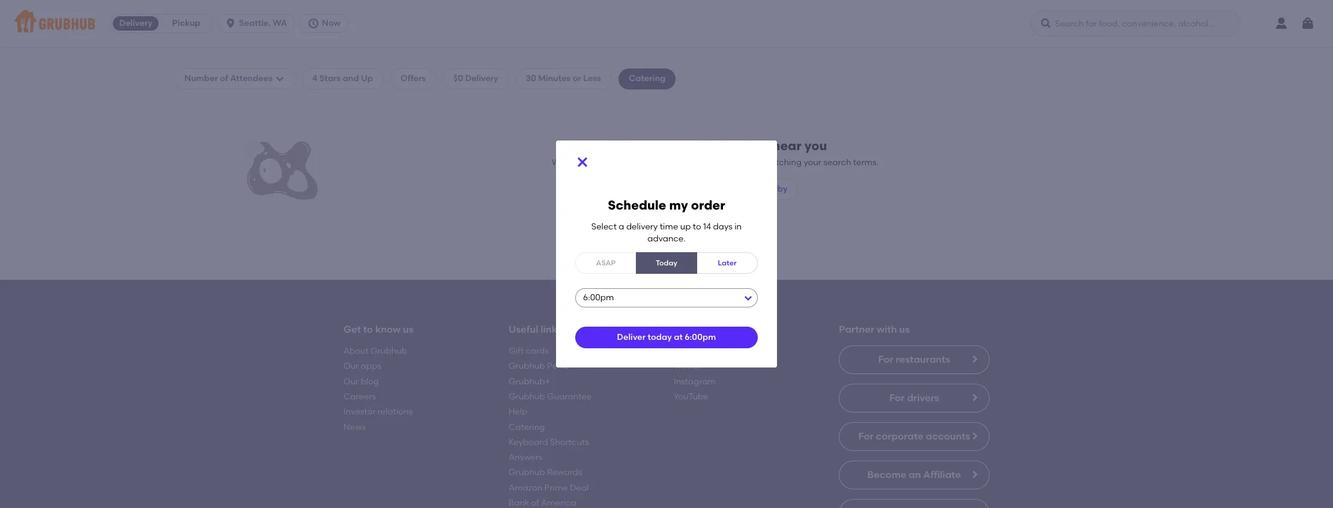 Task type: locate. For each thing, give the bounding box(es) containing it.
later button
[[697, 253, 758, 274]]

in right days
[[735, 222, 742, 232]]

delivery button
[[111, 14, 161, 33]]

a left new
[[606, 263, 611, 274]]

a inside button
[[606, 263, 611, 274]]

instagram
[[674, 376, 716, 387]]

area
[[741, 157, 760, 167]]

delivery
[[119, 18, 152, 28], [465, 73, 498, 84]]

0 horizontal spatial svg image
[[225, 17, 237, 29]]

0 horizontal spatial with
[[717, 323, 737, 335]]

to
[[693, 222, 701, 232], [363, 323, 373, 335]]

today
[[648, 332, 672, 343]]

up
[[680, 222, 691, 232]]

seattle, wa
[[239, 18, 287, 28]]

0 horizontal spatial your
[[721, 157, 739, 167]]

us up the for restaurants
[[899, 323, 910, 335]]

1 horizontal spatial in
[[735, 222, 742, 232]]

catering link
[[509, 422, 545, 432]]

search up see all catering restaurants nearby
[[682, 138, 725, 153]]

with right the partner
[[877, 323, 897, 335]]

0 horizontal spatial us
[[403, 323, 414, 335]]

delivery right $0
[[465, 73, 498, 84]]

suggest a new catering restaurant for grubhub
[[570, 263, 763, 274]]

0 vertical spatial for
[[878, 354, 894, 365]]

our up careers link
[[344, 376, 359, 387]]

rewards
[[547, 468, 582, 478]]

delivery inside 'button'
[[119, 18, 152, 28]]

what
[[638, 246, 659, 257]]

about grubhub link
[[344, 346, 407, 356]]

blog
[[361, 376, 379, 387]]

0 vertical spatial search
[[682, 138, 725, 153]]

deliver today at 6:00pm
[[617, 332, 716, 343]]

1 horizontal spatial search
[[824, 157, 851, 167]]

1 horizontal spatial with
[[877, 323, 897, 335]]

catering down what
[[632, 263, 667, 274]]

of
[[220, 73, 228, 84]]

become an affiliate link
[[839, 461, 990, 490]]

for drivers
[[890, 392, 939, 404]]

our apps link
[[344, 361, 381, 371]]

new
[[613, 263, 630, 274]]

1 vertical spatial delivery
[[465, 73, 498, 84]]

affiliate
[[923, 469, 961, 480]]

grubhub perks link
[[509, 361, 569, 371]]

number of attendees
[[184, 73, 273, 84]]

0 vertical spatial our
[[344, 361, 359, 371]]

svg image
[[307, 17, 319, 29], [1040, 17, 1052, 29], [275, 74, 285, 84]]

us for connect with us
[[740, 323, 750, 335]]

0 horizontal spatial a
[[606, 263, 611, 274]]

catering
[[625, 138, 679, 153], [627, 157, 662, 167], [672, 184, 707, 194], [632, 263, 667, 274]]

a right select
[[619, 222, 624, 232]]

0 vertical spatial catering
[[629, 73, 666, 84]]

all
[[660, 184, 670, 194]]

didn't
[[567, 157, 590, 167]]

know
[[375, 323, 401, 335]]

1 vertical spatial restaurants
[[709, 184, 757, 194]]

relations
[[378, 407, 413, 417]]

search
[[682, 138, 725, 153], [824, 157, 851, 167]]

grubhub down answers link
[[509, 468, 545, 478]]

2 your from the left
[[804, 157, 822, 167]]

1 horizontal spatial delivery
[[465, 73, 498, 84]]

delivery
[[626, 222, 658, 232]]

in up see all catering restaurants nearby
[[712, 157, 719, 167]]

2 horizontal spatial us
[[899, 323, 910, 335]]

your down you
[[804, 157, 822, 167]]

2 horizontal spatial svg image
[[1301, 16, 1315, 31]]

2 horizontal spatial svg image
[[1040, 17, 1052, 29]]

restaurants up all
[[664, 157, 710, 167]]

us
[[403, 323, 414, 335], [740, 323, 750, 335], [899, 323, 910, 335]]

0 horizontal spatial svg image
[[275, 74, 285, 84]]

guarantee
[[547, 392, 592, 402]]

or
[[573, 73, 581, 84]]

for for for corporate accounts
[[858, 431, 874, 442]]

gift cards grubhub perks grubhub+ grubhub guarantee help catering keyboard shortcuts answers grubhub rewards amazon prime deal
[[509, 346, 592, 493]]

restaurants up drivers
[[896, 354, 950, 365]]

today button
[[636, 253, 697, 274]]

catering up my
[[672, 184, 707, 194]]

for
[[713, 263, 724, 274]]

to right get
[[363, 323, 373, 335]]

2 vertical spatial for
[[858, 431, 874, 442]]

30 minutes or less
[[526, 73, 601, 84]]

our
[[344, 361, 359, 371], [344, 376, 359, 387]]

0 vertical spatial in
[[712, 157, 719, 167]]

our blog link
[[344, 376, 379, 387]]

select a delivery time up to 14 days in advance.
[[591, 222, 742, 244]]

today
[[656, 259, 677, 267]]

0 vertical spatial delivery
[[119, 18, 152, 28]]

1 horizontal spatial svg image
[[307, 17, 319, 29]]

main navigation navigation
[[0, 0, 1333, 47]]

attendees
[[230, 73, 273, 84]]

near
[[773, 138, 802, 153]]

prime
[[544, 483, 568, 493]]

restaurants inside no catering search results near you we didn't find any catering restaurants in your area matching your search terms.
[[664, 157, 710, 167]]

1 horizontal spatial to
[[693, 222, 701, 232]]

grubhub+
[[509, 376, 550, 387]]

help link
[[509, 407, 528, 417]]

in inside select a delivery time up to 14 days in advance.
[[735, 222, 742, 232]]

for restaurants
[[878, 354, 950, 365]]

svg image
[[1301, 16, 1315, 31], [225, 17, 237, 29], [575, 155, 590, 169]]

nearby
[[759, 184, 788, 194]]

for
[[878, 354, 894, 365], [890, 392, 905, 404], [858, 431, 874, 442]]

0 vertical spatial to
[[693, 222, 701, 232]]

catering up keyboard
[[509, 422, 545, 432]]

0 horizontal spatial to
[[363, 323, 373, 335]]

search down you
[[824, 157, 851, 167]]

1 vertical spatial to
[[363, 323, 373, 335]]

0 vertical spatial restaurants
[[664, 157, 710, 167]]

grubhub rewards link
[[509, 468, 582, 478]]

for left corporate
[[858, 431, 874, 442]]

your left the area
[[721, 157, 739, 167]]

find
[[592, 157, 608, 167]]

0 horizontal spatial delivery
[[119, 18, 152, 28]]

useful links
[[509, 323, 562, 335]]

we
[[552, 157, 565, 167]]

for for for restaurants
[[878, 354, 894, 365]]

0 horizontal spatial in
[[712, 157, 719, 167]]

amazon
[[509, 483, 542, 493]]

2 with from the left
[[877, 323, 897, 335]]

with for partner
[[877, 323, 897, 335]]

for for for drivers
[[890, 392, 905, 404]]

a
[[619, 222, 624, 232], [606, 263, 611, 274]]

useful
[[509, 323, 538, 335]]

us right 6:00pm at the right bottom
[[740, 323, 750, 335]]

number
[[184, 73, 218, 84]]

don't
[[599, 246, 620, 257]]

0 vertical spatial a
[[619, 222, 624, 232]]

1 horizontal spatial your
[[804, 157, 822, 167]]

perks
[[547, 361, 569, 371]]

1 vertical spatial catering
[[509, 422, 545, 432]]

1 vertical spatial for
[[890, 392, 905, 404]]

2 us from the left
[[740, 323, 750, 335]]

partner with us
[[839, 323, 910, 335]]

1 vertical spatial our
[[344, 376, 359, 387]]

delivery left the pickup
[[119, 18, 152, 28]]

accounts
[[926, 431, 970, 442]]

gift cards link
[[509, 346, 549, 356]]

1 horizontal spatial us
[[740, 323, 750, 335]]

0 horizontal spatial catering
[[509, 422, 545, 432]]

a inside select a delivery time up to 14 days in advance.
[[619, 222, 624, 232]]

1 our from the top
[[344, 361, 359, 371]]

our down the about
[[344, 361, 359, 371]]

catering right less
[[629, 73, 666, 84]]

to left 14
[[693, 222, 701, 232]]

connect
[[674, 323, 715, 335]]

catering inside button
[[632, 263, 667, 274]]

grubhub down for?
[[726, 263, 763, 274]]

1 vertical spatial in
[[735, 222, 742, 232]]

shortcuts
[[550, 437, 589, 447]]

restaurants inside "button"
[[709, 184, 757, 194]]

cards
[[526, 346, 549, 356]]

1 horizontal spatial a
[[619, 222, 624, 232]]

for down partner with us at the right of the page
[[878, 354, 894, 365]]

14
[[703, 222, 711, 232]]

us right know
[[403, 323, 414, 335]]

catering up any at the left of page
[[625, 138, 679, 153]]

for?
[[719, 246, 735, 257]]

1 with from the left
[[717, 323, 737, 335]]

facebook link
[[674, 346, 715, 356]]

with right 6:00pm at the right bottom
[[717, 323, 737, 335]]

grubhub down know
[[371, 346, 407, 356]]

restaurants up order
[[709, 184, 757, 194]]

for left drivers
[[890, 392, 905, 404]]

days
[[713, 222, 733, 232]]

suggest
[[570, 263, 604, 274]]

in
[[712, 157, 719, 167], [735, 222, 742, 232]]

you're
[[661, 246, 686, 257]]

to inside select a delivery time up to 14 days in advance.
[[693, 222, 701, 232]]

1 vertical spatial a
[[606, 263, 611, 274]]

deliver
[[617, 332, 646, 343]]

later
[[718, 259, 737, 267]]

3 us from the left
[[899, 323, 910, 335]]

careers
[[344, 392, 376, 402]]



Task type: describe. For each thing, give the bounding box(es) containing it.
svg image inside no catering search results near you main content
[[275, 74, 285, 84]]

catering inside "button"
[[672, 184, 707, 194]]

6:00pm
[[685, 332, 716, 343]]

facebook twitter instagram youtube
[[674, 346, 716, 402]]

2 our from the top
[[344, 376, 359, 387]]

for corporate accounts link
[[839, 422, 990, 451]]

0 horizontal spatial search
[[682, 138, 725, 153]]

$0 delivery
[[454, 73, 498, 84]]

no
[[603, 138, 622, 153]]

catering right any at the left of page
[[627, 157, 662, 167]]

keyboard
[[509, 437, 548, 447]]

grubhub down grubhub+ link
[[509, 392, 545, 402]]

help
[[509, 407, 528, 417]]

asap button
[[575, 253, 637, 274]]

answers
[[509, 452, 543, 463]]

don't see what you're looking for?
[[599, 246, 735, 257]]

1 horizontal spatial catering
[[629, 73, 666, 84]]

links
[[541, 323, 562, 335]]

suggest a new catering restaurant for grubhub button
[[565, 258, 768, 280]]

terms.
[[853, 157, 879, 167]]

connect with us
[[674, 323, 750, 335]]

for corporate accounts
[[858, 431, 970, 442]]

deliver today at 6:00pm button
[[575, 327, 758, 349]]

less
[[583, 73, 601, 84]]

now button
[[300, 14, 353, 33]]

investor relations link
[[344, 407, 413, 417]]

1 horizontal spatial svg image
[[575, 155, 590, 169]]

become
[[868, 469, 907, 480]]

select
[[591, 222, 617, 232]]

svg image inside seattle, wa button
[[225, 17, 237, 29]]

deal
[[570, 483, 589, 493]]

about grubhub our apps our blog careers investor relations news
[[344, 346, 413, 432]]

30
[[526, 73, 536, 84]]

restaurant
[[669, 263, 711, 274]]

apps
[[361, 361, 381, 371]]

1 us from the left
[[403, 323, 414, 335]]

a for suggest
[[606, 263, 611, 274]]

investor
[[344, 407, 376, 417]]

schedule my order
[[608, 198, 725, 213]]

asap
[[596, 259, 616, 267]]

grubhub inside about grubhub our apps our blog careers investor relations news
[[371, 346, 407, 356]]

see
[[643, 184, 658, 194]]

for restaurants link
[[839, 345, 990, 374]]

an
[[909, 469, 921, 480]]

pickup button
[[161, 14, 211, 33]]

offers
[[401, 73, 426, 84]]

to inside no catering search results near you main content
[[363, 323, 373, 335]]

careers link
[[344, 392, 376, 402]]

1 your from the left
[[721, 157, 739, 167]]

keyboard shortcuts link
[[509, 437, 589, 447]]

no catering search results near you we didn't find any catering restaurants in your area matching your search terms.
[[552, 138, 879, 167]]

news
[[344, 422, 366, 432]]

partner
[[839, 323, 875, 335]]

a for select
[[619, 222, 624, 232]]

see all catering restaurants nearby button
[[633, 178, 798, 200]]

twitter
[[674, 361, 701, 371]]

at
[[674, 332, 683, 343]]

see
[[622, 246, 636, 257]]

drivers
[[907, 392, 939, 404]]

svg image inside now button
[[307, 17, 319, 29]]

grubhub down gift cards link
[[509, 361, 545, 371]]

minutes
[[538, 73, 571, 84]]

catering inside 'gift cards grubhub perks grubhub+ grubhub guarantee help catering keyboard shortcuts answers grubhub rewards amazon prime deal'
[[509, 422, 545, 432]]

pickup
[[172, 18, 200, 28]]

my
[[669, 198, 688, 213]]

get
[[344, 323, 361, 335]]

matching
[[762, 157, 802, 167]]

time
[[660, 222, 678, 232]]

with for connect
[[717, 323, 737, 335]]

grubhub+ link
[[509, 376, 550, 387]]

2 vertical spatial restaurants
[[896, 354, 950, 365]]

1 vertical spatial search
[[824, 157, 851, 167]]

up
[[361, 73, 373, 84]]

about
[[344, 346, 369, 356]]

facebook
[[674, 346, 715, 356]]

in inside no catering search results near you we didn't find any catering restaurants in your area matching your search terms.
[[712, 157, 719, 167]]

order
[[691, 198, 725, 213]]

us for partner with us
[[899, 323, 910, 335]]

grubhub guarantee link
[[509, 392, 592, 402]]

seattle, wa button
[[217, 14, 300, 33]]

wa
[[273, 18, 287, 28]]

looking
[[688, 246, 717, 257]]

schedule
[[608, 198, 666, 213]]

become an affiliate
[[868, 469, 961, 480]]

grubhub inside button
[[726, 263, 763, 274]]

amazon prime deal link
[[509, 483, 589, 493]]

get to know us
[[344, 323, 414, 335]]

you
[[805, 138, 827, 153]]

instagram link
[[674, 376, 716, 387]]

delivery inside no catering search results near you main content
[[465, 73, 498, 84]]

any
[[610, 157, 625, 167]]

for drivers link
[[839, 384, 990, 413]]

no catering search results near you main content
[[0, 47, 1333, 508]]



Task type: vqa. For each thing, say whether or not it's contained in the screenshot.
right mi
no



